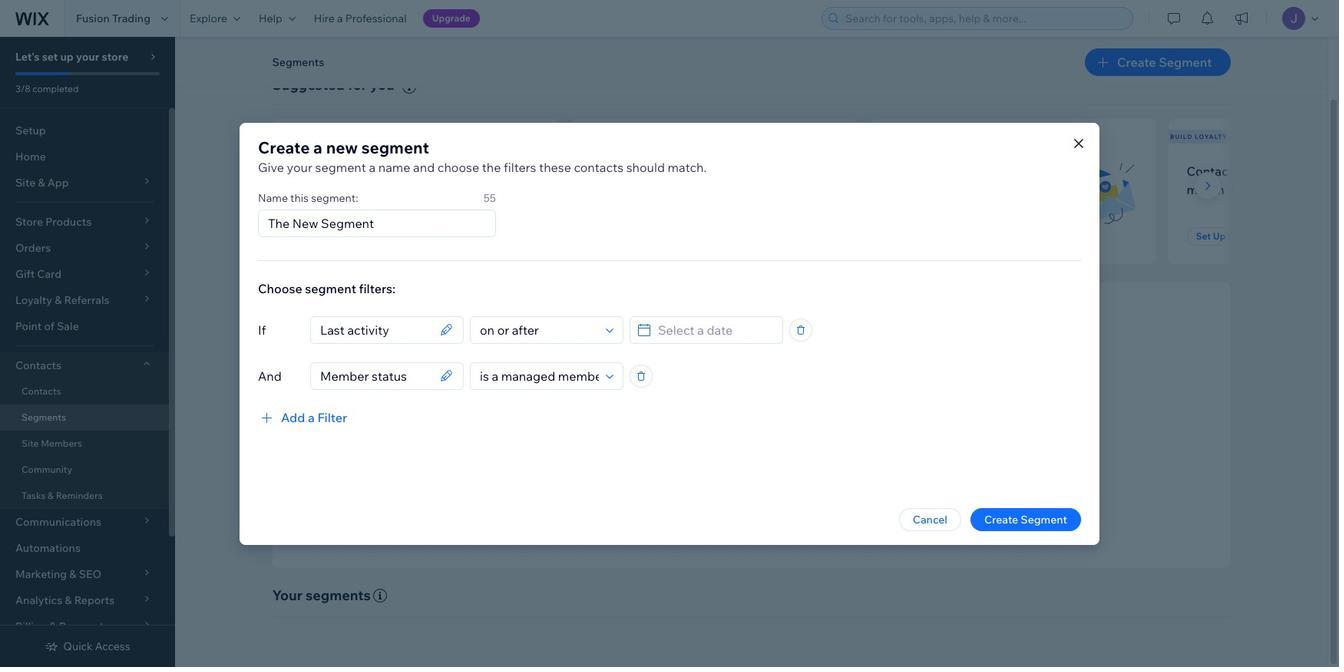 Task type: locate. For each thing, give the bounding box(es) containing it.
potential customers who haven't made a purchase yet
[[589, 163, 754, 197]]

a
[[337, 12, 343, 25], [313, 137, 322, 157], [369, 159, 376, 175], [1270, 163, 1277, 179], [670, 182, 676, 197], [308, 410, 315, 425]]

completed
[[32, 83, 79, 94]]

and
[[413, 159, 435, 175]]

upgrade button
[[423, 9, 480, 28]]

1 vertical spatial create segment button
[[971, 508, 1081, 531]]

2 horizontal spatial create
[[1117, 55, 1156, 70]]

create inside create a new segment give your segment a name and choose the filters these contacts should match.
[[258, 137, 310, 157]]

list
[[269, 119, 1339, 264]]

segments
[[272, 55, 324, 69], [22, 412, 66, 423]]

set up segment button down the segment:
[[291, 227, 381, 246]]

hire a professional link
[[305, 0, 416, 37]]

segments link
[[0, 405, 169, 431]]

recently
[[400, 163, 447, 179]]

your
[[76, 50, 99, 64], [287, 159, 312, 175], [373, 182, 399, 197]]

a right hire
[[337, 12, 343, 25]]

segments up suggested
[[272, 55, 324, 69]]

these
[[539, 159, 571, 175]]

up down contacts with a birthday th
[[1213, 230, 1226, 242]]

the
[[482, 159, 501, 175]]

0 horizontal spatial create segment button
[[971, 508, 1081, 531]]

create
[[1117, 55, 1156, 70], [258, 137, 310, 157], [984, 513, 1018, 526]]

create segment button for cancel
[[971, 508, 1081, 531]]

new up subscribed
[[291, 163, 317, 179]]

up
[[60, 50, 74, 64]]

1 horizontal spatial contacts
[[574, 159, 624, 175]]

0 vertical spatial create segment button
[[1085, 48, 1231, 76]]

1 horizontal spatial create segment
[[1117, 55, 1212, 70]]

None field
[[316, 317, 435, 343], [316, 363, 435, 389], [316, 317, 435, 343], [316, 363, 435, 389]]

1 horizontal spatial set
[[1196, 230, 1211, 242]]

set
[[300, 230, 315, 242], [1196, 230, 1211, 242]]

create a new segment give your segment a name and choose the filters these contacts should match.
[[258, 137, 707, 175]]

segment left filters:
[[305, 281, 356, 296]]

2 set up segment from the left
[[1196, 230, 1268, 242]]

0 vertical spatial new
[[274, 133, 291, 140]]

segments button
[[265, 51, 332, 74]]

0 horizontal spatial set
[[300, 230, 315, 242]]

of
[[44, 319, 54, 333]]

your
[[272, 587, 303, 604]]

2 vertical spatial create
[[984, 513, 1018, 526]]

0 horizontal spatial up
[[317, 230, 330, 242]]

community link
[[0, 457, 169, 483]]

segments inside sidebar element
[[22, 412, 66, 423]]

your right "give"
[[287, 159, 312, 175]]

a inside hire a professional link
[[337, 12, 343, 25]]

store
[[102, 50, 129, 64]]

new for new subscribers
[[274, 133, 291, 140]]

your inside the new contacts who recently subscribed to your mailing list
[[373, 182, 399, 197]]

your right the up
[[76, 50, 99, 64]]

with
[[1242, 163, 1267, 179]]

new inside the new contacts who recently subscribed to your mailing list
[[291, 163, 317, 179]]

loyalty
[[1195, 133, 1228, 140]]

2 vertical spatial your
[[373, 182, 399, 197]]

0 horizontal spatial segments
[[22, 412, 66, 423]]

segments up 'site members'
[[22, 412, 66, 423]]

0 horizontal spatial set up segment
[[300, 230, 372, 242]]

your inside create a new segment give your segment a name and choose the filters these contacts should match.
[[287, 159, 312, 175]]

2 who from the left
[[708, 163, 732, 179]]

professional
[[345, 12, 407, 25]]

community
[[22, 464, 72, 475]]

Name this segment: field
[[263, 210, 491, 236]]

who
[[372, 163, 397, 179], [708, 163, 732, 179]]

your inside sidebar element
[[76, 50, 99, 64]]

segments for segments link
[[22, 412, 66, 423]]

0 vertical spatial segment
[[361, 137, 429, 157]]

1 horizontal spatial create segment button
[[1085, 48, 1231, 76]]

trading
[[112, 12, 151, 25]]

point of sale link
[[0, 313, 169, 339]]

1 set up segment button from the left
[[291, 227, 381, 246]]

set up segment
[[300, 230, 372, 242], [1196, 230, 1268, 242]]

1 vertical spatial create
[[258, 137, 310, 157]]

0 horizontal spatial set up segment button
[[291, 227, 381, 246]]

who up purchase
[[708, 163, 732, 179]]

contacts down new
[[319, 163, 370, 179]]

2 set from the left
[[1196, 230, 1211, 242]]

a right add
[[308, 410, 315, 425]]

name
[[258, 191, 288, 205]]

2 vertical spatial contacts
[[22, 385, 61, 397]]

segment up 'name'
[[361, 137, 429, 157]]

1 who from the left
[[372, 163, 397, 179]]

hire a professional
[[314, 12, 407, 25]]

setup
[[15, 124, 46, 137]]

for
[[348, 76, 367, 94]]

suggested
[[272, 76, 345, 94]]

a right with
[[1270, 163, 1277, 179]]

1 horizontal spatial set up segment
[[1196, 230, 1268, 242]]

quick
[[63, 640, 93, 653]]

segment:
[[311, 191, 358, 205]]

set up segment button
[[291, 227, 381, 246], [1187, 227, 1277, 246]]

1 horizontal spatial set up segment button
[[1187, 227, 1277, 246]]

0 horizontal spatial who
[[372, 163, 397, 179]]

new
[[326, 137, 358, 157]]

a down customers
[[670, 182, 676, 197]]

let's set up your store
[[15, 50, 129, 64]]

contacts up "haven't"
[[574, 159, 624, 175]]

0 vertical spatial contacts
[[1187, 163, 1239, 179]]

subscribers
[[293, 133, 346, 140]]

0 horizontal spatial create
[[258, 137, 310, 157]]

2 vertical spatial segment
[[305, 281, 356, 296]]

1 vertical spatial create segment
[[984, 513, 1067, 526]]

1 vertical spatial contacts
[[15, 359, 61, 372]]

haven't
[[589, 182, 631, 197]]

your right to
[[373, 182, 399, 197]]

0 horizontal spatial contacts
[[319, 163, 370, 179]]

set up segment button down contacts with a birthday th
[[1187, 227, 1277, 246]]

segment down new
[[315, 159, 366, 175]]

1 horizontal spatial your
[[287, 159, 312, 175]]

site
[[22, 438, 39, 449]]

new subscribers
[[274, 133, 346, 140]]

new up "give"
[[274, 133, 291, 140]]

who inside the new contacts who recently subscribed to your mailing list
[[372, 163, 397, 179]]

home
[[15, 150, 46, 164]]

contacts inside dropdown button
[[15, 359, 61, 372]]

1 vertical spatial segments
[[22, 412, 66, 423]]

who inside potential customers who haven't made a purchase yet
[[708, 163, 732, 179]]

contacts down "contacts" dropdown button
[[22, 385, 61, 397]]

new
[[274, 133, 291, 140], [291, 163, 317, 179]]

new contacts who recently subscribed to your mailing list
[[291, 163, 464, 197]]

1 set from the left
[[300, 230, 315, 242]]

contacts inside create a new segment give your segment a name and choose the filters these contacts should match.
[[574, 159, 624, 175]]

1 horizontal spatial segments
[[272, 55, 324, 69]]

up down the segment:
[[317, 230, 330, 242]]

customers
[[644, 163, 705, 179]]

1 horizontal spatial up
[[1213, 230, 1226, 242]]

who left recently
[[372, 163, 397, 179]]

who for purchase
[[708, 163, 732, 179]]

0 horizontal spatial your
[[76, 50, 99, 64]]

contacts down the point of sale
[[15, 359, 61, 372]]

contacts inside the new contacts who recently subscribed to your mailing list
[[319, 163, 370, 179]]

Select an option field
[[475, 363, 601, 389]]

0 vertical spatial segments
[[272, 55, 324, 69]]

0 vertical spatial create segment
[[1117, 55, 1212, 70]]

set up segment down contacts with a birthday th
[[1196, 230, 1268, 242]]

tasks & reminders
[[22, 490, 103, 501]]

segments
[[306, 587, 371, 604]]

contacts down loyalty
[[1187, 163, 1239, 179]]

1 vertical spatial new
[[291, 163, 317, 179]]

1 horizontal spatial who
[[708, 163, 732, 179]]

birthday
[[1279, 163, 1328, 179]]

2 horizontal spatial your
[[373, 182, 399, 197]]

set up segment down the segment:
[[300, 230, 372, 242]]

quick access button
[[45, 640, 130, 653]]

a inside potential customers who haven't made a purchase yet
[[670, 182, 676, 197]]

1 vertical spatial your
[[287, 159, 312, 175]]

segment
[[361, 137, 429, 157], [315, 159, 366, 175], [305, 281, 356, 296]]

give
[[258, 159, 284, 175]]

add
[[281, 410, 305, 425]]

0 vertical spatial your
[[76, 50, 99, 64]]

segments inside button
[[272, 55, 324, 69]]

1 vertical spatial segment
[[315, 159, 366, 175]]



Task type: vqa. For each thing, say whether or not it's contained in the screenshot.
Tasks & Reminders
yes



Task type: describe. For each thing, give the bounding box(es) containing it.
build
[[1170, 133, 1193, 140]]

2 up from the left
[[1213, 230, 1226, 242]]

this
[[290, 191, 309, 205]]

choose
[[258, 281, 302, 296]]

list
[[447, 182, 464, 197]]

a inside contacts with a birthday th
[[1270, 163, 1277, 179]]

name this segment:
[[258, 191, 358, 205]]

tasks
[[22, 490, 46, 501]]

members
[[41, 438, 82, 449]]

site members
[[22, 438, 82, 449]]

create segment button for segments
[[1085, 48, 1231, 76]]

2 set up segment button from the left
[[1187, 227, 1277, 246]]

filters:
[[359, 281, 396, 296]]

sale
[[57, 319, 79, 333]]

help button
[[250, 0, 305, 37]]

purchase
[[679, 182, 733, 197]]

set
[[42, 50, 58, 64]]

contacts link
[[0, 379, 169, 405]]

choose
[[438, 159, 479, 175]]

contacts for "contacts" dropdown button
[[15, 359, 61, 372]]

your segments
[[272, 587, 371, 604]]

help
[[259, 12, 282, 25]]

Select a date field
[[653, 317, 778, 343]]

who for your
[[372, 163, 397, 179]]

filters
[[504, 159, 536, 175]]

explore
[[190, 12, 227, 25]]

match.
[[668, 159, 707, 175]]

3/8
[[15, 83, 30, 94]]

to
[[358, 182, 370, 197]]

sidebar element
[[0, 37, 175, 667]]

fusion
[[76, 12, 110, 25]]

yet
[[736, 182, 754, 197]]

1 up from the left
[[317, 230, 330, 242]]

cancel
[[913, 513, 948, 526]]

automations link
[[0, 535, 169, 561]]

contacts button
[[0, 352, 169, 379]]

contacts with a birthday th
[[1187, 163, 1339, 197]]

1 horizontal spatial create
[[984, 513, 1018, 526]]

mailing
[[401, 182, 444, 197]]

and
[[258, 368, 282, 384]]

a inside add a filter button
[[308, 410, 315, 425]]

you
[[370, 76, 395, 94]]

access
[[95, 640, 130, 653]]

made
[[634, 182, 667, 197]]

site members link
[[0, 431, 169, 457]]

add a filter
[[281, 410, 347, 425]]

if
[[258, 322, 266, 337]]

0 horizontal spatial create segment
[[984, 513, 1067, 526]]

&
[[48, 490, 54, 501]]

build loyalty
[[1170, 133, 1228, 140]]

name
[[378, 159, 410, 175]]

th
[[1331, 163, 1339, 179]]

point
[[15, 319, 42, 333]]

setup link
[[0, 117, 169, 144]]

suggested for you
[[272, 76, 395, 94]]

fusion trading
[[76, 12, 151, 25]]

tasks & reminders link
[[0, 483, 169, 509]]

list containing new contacts who recently subscribed to your mailing list
[[269, 119, 1339, 264]]

contacts inside contacts with a birthday th
[[1187, 163, 1239, 179]]

automations
[[15, 541, 81, 555]]

add a filter button
[[258, 408, 347, 427]]

potential
[[589, 163, 641, 179]]

should
[[626, 159, 665, 175]]

cancel button
[[899, 508, 961, 531]]

point of sale
[[15, 319, 79, 333]]

contacts for the contacts link on the left bottom of the page
[[22, 385, 61, 397]]

filter
[[317, 410, 347, 425]]

subscribed
[[291, 182, 355, 197]]

a left new
[[313, 137, 322, 157]]

choose segment filters:
[[258, 281, 396, 296]]

0 vertical spatial create
[[1117, 55, 1156, 70]]

hire
[[314, 12, 335, 25]]

home link
[[0, 144, 169, 170]]

3/8 completed
[[15, 83, 79, 94]]

let's
[[15, 50, 40, 64]]

55
[[484, 191, 496, 205]]

new for new contacts who recently subscribed to your mailing list
[[291, 163, 317, 179]]

a left 'name'
[[369, 159, 376, 175]]

reminders
[[56, 490, 103, 501]]

segments for segments button
[[272, 55, 324, 69]]

quick access
[[63, 640, 130, 653]]

upgrade
[[432, 12, 471, 24]]

Choose a condition field
[[475, 317, 601, 343]]

1 set up segment from the left
[[300, 230, 372, 242]]

Search for tools, apps, help & more... field
[[841, 8, 1128, 29]]



